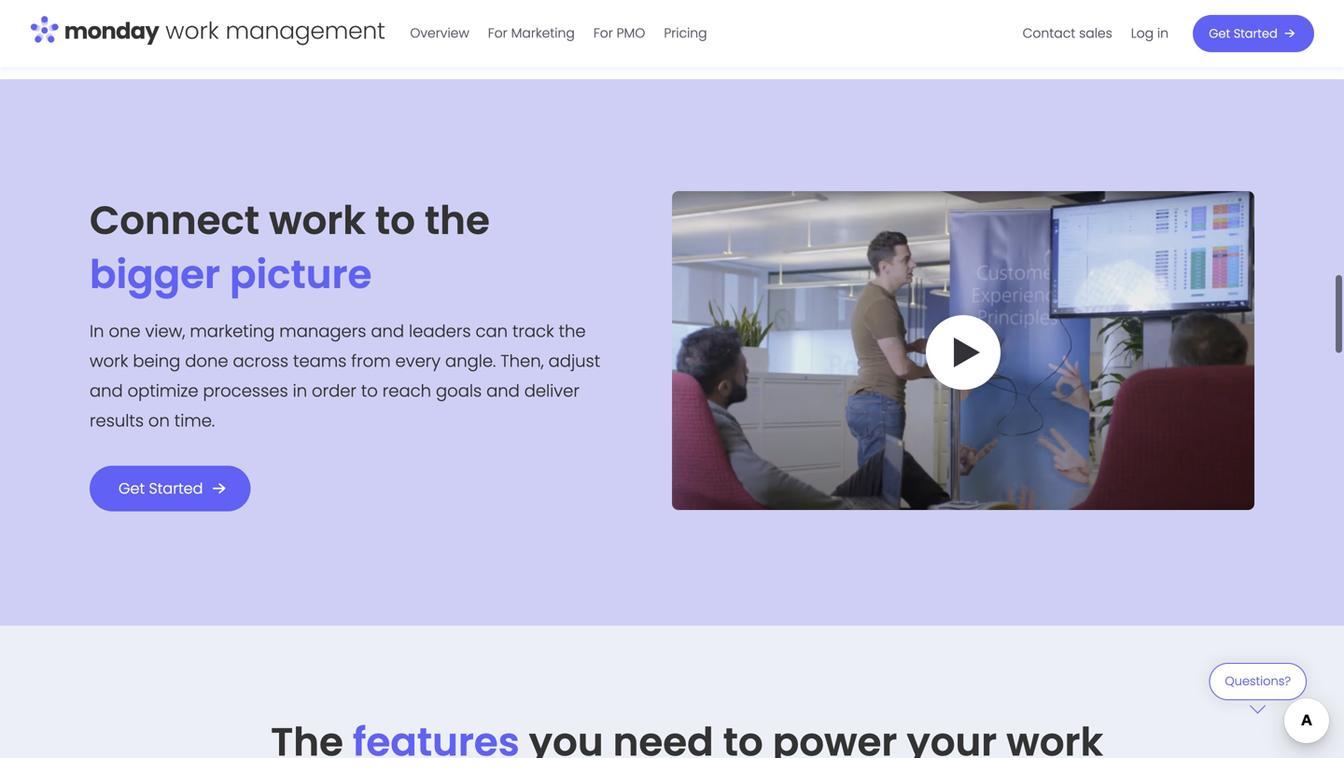 Task type: describe. For each thing, give the bounding box(es) containing it.
main element
[[401, 0, 1314, 67]]

done
[[185, 350, 228, 373]]

overview link
[[401, 19, 479, 49]]

then,
[[501, 350, 544, 373]]

processes
[[203, 379, 288, 403]]

pricing
[[664, 24, 707, 42]]

get started button inside main 'element'
[[1193, 15, 1314, 52]]

for for for marketing
[[488, 24, 508, 42]]

teams
[[293, 350, 347, 373]]

in inside 'in one view, marketing managers and leaders can track the work being done across teams from every angle. then, adjust and optimize processes in order to reach goals and deliver results on time.'
[[293, 379, 307, 403]]

2 horizontal spatial and
[[486, 379, 520, 403]]

reach
[[382, 379, 431, 403]]

in
[[90, 320, 104, 343]]

time.
[[174, 409, 215, 433]]

1 horizontal spatial and
[[371, 320, 404, 343]]

picture
[[230, 247, 372, 302]]

questions?
[[1225, 673, 1291, 690]]

from
[[351, 350, 391, 373]]

to inside 'in one view, marketing managers and leaders can track the work being done across teams from every angle. then, adjust and optimize processes in order to reach goals and deliver results on time.'
[[361, 379, 378, 403]]

the inside 'in one view, marketing managers and leaders can track the work being done across teams from every angle. then, adjust and optimize processes in order to reach goals and deliver results on time.'
[[559, 320, 586, 343]]

deliver
[[524, 379, 579, 403]]

get for bottommost get started button
[[119, 478, 145, 499]]

in inside list
[[1157, 24, 1169, 42]]

for marketing
[[488, 24, 575, 42]]

contact sales
[[1023, 24, 1112, 42]]

to inside connect work to the bigger picture
[[375, 193, 415, 248]]

view,
[[145, 320, 185, 343]]

bigger
[[90, 247, 220, 302]]

log in link
[[1122, 19, 1178, 49]]

list containing contact sales
[[1013, 0, 1178, 67]]

track
[[512, 320, 554, 343]]

being
[[133, 350, 180, 373]]

for pmo
[[593, 24, 645, 42]]

goals
[[436, 379, 482, 403]]

started for bottommost get started button
[[149, 478, 203, 499]]

for for for pmo
[[593, 24, 613, 42]]

across
[[233, 350, 289, 373]]

one
[[109, 320, 141, 343]]

managers
[[279, 320, 366, 343]]

for marketing link
[[479, 19, 584, 49]]

order
[[312, 379, 356, 403]]



Task type: vqa. For each thing, say whether or not it's contained in the screenshot.
Marketing at the left of the page
yes



Task type: locate. For each thing, give the bounding box(es) containing it.
pricing link
[[655, 19, 716, 49]]

0 horizontal spatial get
[[119, 478, 145, 499]]

every
[[395, 350, 441, 373]]

results
[[90, 409, 144, 433]]

can
[[475, 320, 508, 343]]

contact
[[1023, 24, 1075, 42]]

started for get started button in the main 'element'
[[1234, 25, 1278, 42]]

1 horizontal spatial the
[[559, 320, 586, 343]]

angle.
[[445, 350, 496, 373]]

work inside connect work to the bigger picture
[[269, 193, 366, 248]]

in right log
[[1157, 24, 1169, 42]]

work
[[269, 193, 366, 248], [90, 350, 128, 373]]

1 horizontal spatial in
[[1157, 24, 1169, 42]]

for left pmo on the top left of page
[[593, 24, 613, 42]]

the inside connect work to the bigger picture
[[425, 193, 490, 248]]

sales
[[1079, 24, 1112, 42]]

to
[[375, 193, 415, 248], [361, 379, 378, 403]]

get started inside main 'element'
[[1209, 25, 1278, 42]]

overview
[[410, 24, 469, 42]]

leaders
[[409, 320, 471, 343]]

get for get started button in the main 'element'
[[1209, 25, 1230, 42]]

for left the marketing
[[488, 24, 508, 42]]

2 for from the left
[[593, 24, 613, 42]]

wm marketing video image
[[672, 191, 1254, 511]]

0 horizontal spatial and
[[90, 379, 123, 403]]

0 horizontal spatial get started button
[[90, 466, 251, 512]]

0 vertical spatial get started button
[[1193, 15, 1314, 52]]

questions? button
[[1209, 664, 1307, 714]]

optimize
[[128, 379, 198, 403]]

1 vertical spatial work
[[90, 350, 128, 373]]

0 vertical spatial get started
[[1209, 25, 1278, 42]]

log
[[1131, 24, 1154, 42]]

0 horizontal spatial work
[[90, 350, 128, 373]]

get started button
[[1193, 15, 1314, 52], [90, 466, 251, 512]]

pmo
[[617, 24, 645, 42]]

for
[[488, 24, 508, 42], [593, 24, 613, 42]]

1 vertical spatial get started
[[119, 478, 203, 499]]

1 horizontal spatial get
[[1209, 25, 1230, 42]]

on
[[148, 409, 170, 433]]

1 horizontal spatial get started button
[[1193, 15, 1314, 52]]

get started for bottommost get started button
[[119, 478, 203, 499]]

list
[[1013, 0, 1178, 67]]

in left order
[[293, 379, 307, 403]]

get
[[1209, 25, 1230, 42], [119, 478, 145, 499]]

0 horizontal spatial started
[[149, 478, 203, 499]]

get right log in link
[[1209, 25, 1230, 42]]

connect work to the bigger picture
[[90, 193, 490, 302]]

0 vertical spatial to
[[375, 193, 415, 248]]

log in
[[1131, 24, 1169, 42]]

in one view, marketing managers and leaders can track the work being done across teams from every angle. then, adjust and optimize processes in order to reach goals and deliver results on time.
[[90, 320, 600, 433]]

1 vertical spatial get
[[119, 478, 145, 499]]

started
[[1234, 25, 1278, 42], [149, 478, 203, 499]]

1 horizontal spatial for
[[593, 24, 613, 42]]

adjust
[[548, 350, 600, 373]]

1 horizontal spatial get started
[[1209, 25, 1278, 42]]

in
[[1157, 24, 1169, 42], [293, 379, 307, 403]]

1 vertical spatial the
[[559, 320, 586, 343]]

0 horizontal spatial the
[[425, 193, 490, 248]]

1 vertical spatial to
[[361, 379, 378, 403]]

0 horizontal spatial in
[[293, 379, 307, 403]]

0 vertical spatial the
[[425, 193, 490, 248]]

and up results
[[90, 379, 123, 403]]

0 vertical spatial in
[[1157, 24, 1169, 42]]

and
[[371, 320, 404, 343], [90, 379, 123, 403], [486, 379, 520, 403]]

1 horizontal spatial started
[[1234, 25, 1278, 42]]

contact sales link
[[1013, 19, 1122, 49]]

and down then,
[[486, 379, 520, 403]]

1 vertical spatial started
[[149, 478, 203, 499]]

and up the from
[[371, 320, 404, 343]]

monday.com work management image
[[30, 12, 386, 51]]

0 vertical spatial started
[[1234, 25, 1278, 42]]

0 horizontal spatial for
[[488, 24, 508, 42]]

work inside 'in one view, marketing managers and leaders can track the work being done across teams from every angle. then, adjust and optimize processes in order to reach goals and deliver results on time.'
[[90, 350, 128, 373]]

1 for from the left
[[488, 24, 508, 42]]

marketing
[[190, 320, 275, 343]]

for pmo link
[[584, 19, 655, 49]]

marketing
[[511, 24, 575, 42]]

1 horizontal spatial work
[[269, 193, 366, 248]]

get down results
[[119, 478, 145, 499]]

1 vertical spatial in
[[293, 379, 307, 403]]

get started for get started button in the main 'element'
[[1209, 25, 1278, 42]]

connect
[[90, 193, 260, 248]]

0 vertical spatial get
[[1209, 25, 1230, 42]]

0 horizontal spatial get started
[[119, 478, 203, 499]]

started inside main 'element'
[[1234, 25, 1278, 42]]

get started
[[1209, 25, 1278, 42], [119, 478, 203, 499]]

get inside main 'element'
[[1209, 25, 1230, 42]]

0 vertical spatial work
[[269, 193, 366, 248]]

1 vertical spatial get started button
[[90, 466, 251, 512]]

the
[[425, 193, 490, 248], [559, 320, 586, 343]]



